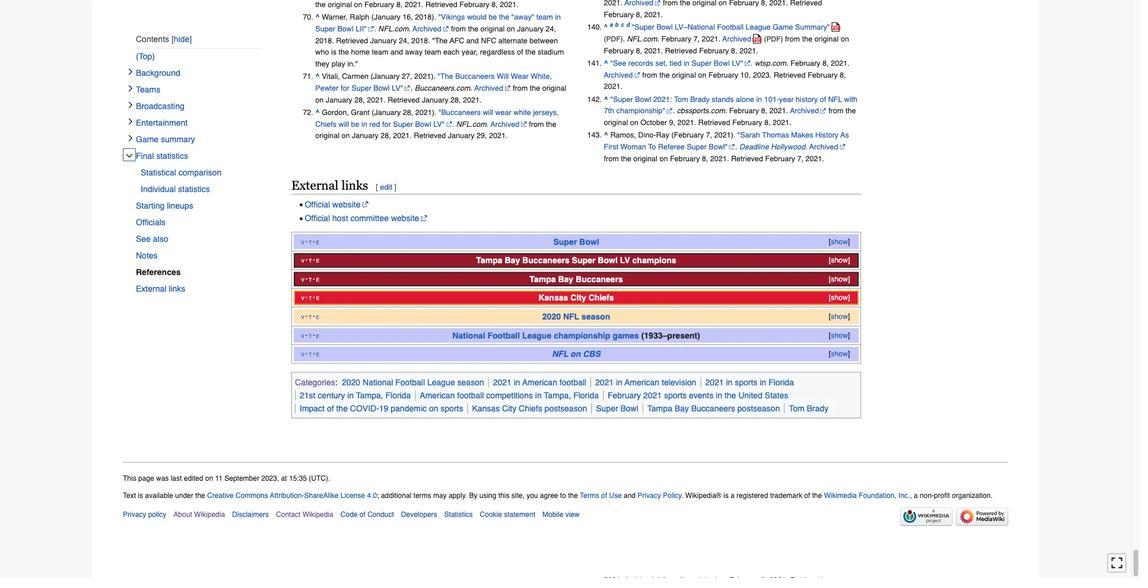 Task type: describe. For each thing, give the bounding box(es) containing it.
bay for tampa bay buccaneers postseason
[[675, 404, 689, 414]]

bowl up tampa bay buccaneers super bowl lv champions
[[580, 237, 599, 247]]

tampa bay buccaneers postseason link
[[648, 404, 780, 414]]

1 vertical spatial season
[[458, 378, 484, 387]]

^ link up 7th
[[604, 95, 609, 103]]

states
[[765, 391, 789, 401]]

x small image for entertainment
[[127, 118, 134, 125]]

code of conduct
[[341, 511, 394, 520]]

from inside from the original on january 24, 2018
[[451, 24, 466, 33]]

the inside "vikings would be the "away" team in super bowl lii"
[[499, 13, 510, 21]]

^ link for "the buccaneers will wear white, pewter for super bowl lv"
[[315, 72, 320, 81]]

show button for 3rd "e" "link" from the top of the page
[[828, 274, 852, 285]]

1 horizontal spatial . nfl.com . archived
[[452, 120, 520, 128]]

retrieved up "vikings on the top
[[426, 0, 458, 9]]

game inside "super bowl lv–national football league game summary" (pdf) . nfl.com . february 7, 2021. archived
[[773, 23, 793, 31]]

february down referee
[[670, 154, 700, 163]]

profit
[[934, 492, 950, 500]]

from down "jerseys,"
[[529, 120, 544, 128]]

e for fourth "e" "link" from the bottom
[[316, 294, 320, 302]]

^ link for "sarah thomas makes history as first woman to referee super bowl"
[[604, 131, 609, 139]]

8, inside . wtsp.com . february 8, 2021. archived
[[823, 59, 829, 67]]

contact wikipedia link
[[276, 511, 334, 520]]

from down the wear
[[513, 84, 528, 92]]

19
[[379, 404, 389, 414]]

v link for 5th "e" "link" from the top of the page
[[301, 312, 305, 321]]

e for first "e" "link"
[[316, 237, 320, 246]]

code of conduct link
[[341, 511, 394, 520]]

on inside from the original on january 24, 2018
[[507, 24, 515, 33]]

super up tampa bay buccaneers super bowl lv champions
[[554, 237, 577, 247]]

february down . cbssports.com . february 8, 2021. archived
[[733, 118, 763, 127]]

"the buccaneers will wear white, pewter for super bowl lv"
[[315, 72, 552, 92]]

alternate
[[499, 36, 528, 45]]

2018 inside from the original on january 24, 2018
[[315, 36, 332, 45]]

broadcasting
[[136, 101, 184, 111]]

e for 6th "e" "link" from the bottom
[[316, 256, 320, 265]]

in right tied
[[684, 59, 690, 67]]

]
[[394, 183, 397, 192]]

v for 6th "e" "link" from the bottom's v link
[[301, 256, 305, 265]]

in up competitions
[[514, 378, 521, 387]]

7, inside . deadline hollywood . archived from the original on february 8, 2021 . retrieved february 7, 2021 .
[[798, 154, 804, 163]]

2021 in american television
[[595, 378, 697, 387]]

makes
[[791, 131, 814, 139]]

^ link for "vikings would be the "away" team in super bowl lii"
[[315, 13, 320, 21]]

1 vertical spatial super bowl
[[596, 404, 639, 414]]

january down red
[[352, 132, 379, 140]]

t for 7th "e" "link" from the top "t" link
[[309, 350, 312, 359]]

the down white,
[[530, 84, 540, 92]]

in right century
[[347, 391, 354, 401]]

7 e link from the top
[[316, 350, 320, 359]]

statistics
[[444, 511, 473, 520]]

in up united
[[760, 378, 767, 387]]

retrieved up '"see records set, tied in super bowl lv"' link
[[665, 46, 697, 55]]

background link
[[136, 65, 262, 81]]

archived link up . wtsp.com . february 8, 2021. archived
[[723, 30, 762, 48]]

ralph
[[350, 13, 369, 21]]

about wikipedia link
[[174, 511, 225, 520]]

archived link down 2018).
[[413, 24, 449, 33]]

broadcasting link
[[136, 98, 262, 114]]

2 horizontal spatial a
[[914, 492, 918, 500]]

buccaneers for tampa bay buccaneers super bowl lv champions
[[523, 256, 570, 265]]

2021 inside 2021 in sports in florida 21st century in tampa, florida
[[706, 378, 724, 387]]

background
[[136, 68, 180, 78]]

the up play
[[339, 48, 349, 56]]

2 (pdf) from the left
[[764, 35, 783, 43]]

1 vertical spatial super bowl link
[[596, 404, 639, 414]]

"see records set, tied in super bowl lv"
[[611, 59, 743, 67]]

0 horizontal spatial external
[[136, 284, 166, 294]]

in up tampa bay buccaneers postseason
[[726, 378, 733, 387]]

1 vertical spatial national
[[363, 378, 393, 387]]

0 horizontal spatial is
[[138, 492, 143, 500]]

v for v link related to fourth "e" "link" from the bottom
[[301, 294, 305, 302]]

"super for "super bowl 2021: tom brady stands alone in 101-year history of nfl with 7th championship"
[[611, 95, 633, 103]]

2 horizontal spatial lv"
[[732, 59, 743, 67]]

e for 5th "e" "link" from the top of the page
[[316, 312, 320, 321]]

1 horizontal spatial privacy
[[638, 492, 661, 500]]

city for kansas city chiefs
[[571, 293, 586, 303]]

(january for lv"
[[371, 72, 400, 81]]

cookie
[[480, 511, 502, 520]]

may
[[433, 492, 447, 500]]

t link for 5th "e" "link" from the top of the page
[[309, 312, 312, 321]]

nfl inside "super bowl 2021: tom brady stands alone in 101-year history of nfl with 7th championship"
[[829, 95, 843, 103]]

^ link for "buccaneers will wear white jerseys, chiefs will be in red for super bowl lv"
[[315, 108, 320, 117]]

attribution-
[[270, 492, 304, 500]]

official website link
[[305, 200, 369, 209]]

v for v link related to second "e" "link" from the bottom of the page
[[301, 331, 305, 340]]

powered by mediawiki image
[[956, 508, 1009, 527]]

entertainment
[[136, 118, 188, 128]]

1 e link from the top
[[316, 237, 320, 246]]

0 horizontal spatial american
[[420, 391, 455, 401]]

d
[[626, 21, 630, 28]]

from inside . deadline hollywood . archived from the original on february 8, 2021 . retrieved february 7, 2021 .
[[604, 154, 619, 163]]

red
[[370, 120, 380, 128]]

2021 inside from the original on february 10, 2023 . retrieved february 8, 2021 .
[[604, 82, 621, 91]]

in inside "vikings would be the "away" team in super bowl lii"
[[555, 13, 561, 21]]

the down between
[[525, 48, 536, 56]]

2 vertical spatial 2021).
[[715, 131, 736, 139]]

nfl on cbs link
[[552, 350, 601, 359]]

v link for 7th "e" "link" from the top
[[301, 350, 305, 359]]

1 official from the top
[[305, 200, 330, 209]]

0 vertical spatial tampa bay buccaneers link
[[476, 256, 570, 265]]

0 horizontal spatial florida
[[386, 391, 411, 401]]

each
[[444, 48, 460, 56]]

in inside "buccaneers will wear white jerseys, chiefs will be in red for super bowl lv"
[[362, 120, 367, 128]]

2 vertical spatial and
[[624, 492, 636, 500]]

original inside from the original on january 24, 2018
[[481, 24, 505, 33]]

super inside "buccaneers will wear white jerseys, chiefs will be in red for super bowl lv"
[[393, 120, 413, 128]]

bowl inside "super bowl lv–national football league game summary" (pdf) . nfl.com . february 7, 2021. archived
[[657, 23, 673, 31]]

for inside "buccaneers will wear white jerseys, chiefs will be in red for super bowl lv"
[[382, 120, 391, 128]]

national football league championship games (1933–present)
[[453, 331, 700, 340]]

1 horizontal spatial football
[[560, 378, 587, 387]]

cbssports.com
[[677, 107, 725, 115]]

links inside "external links" link
[[169, 284, 185, 294]]

tampa bay buccaneers
[[530, 275, 623, 284]]

2021:
[[654, 95, 672, 103]]

tampa for tampa bay buccaneers
[[530, 275, 556, 284]]

1 vertical spatial 24,
[[399, 36, 409, 45]]

v link for 3rd "e" "link" from the top of the page
[[301, 275, 305, 284]]

cookie statement
[[480, 511, 536, 520]]

february 2021 sports events in the united states impact of the covid-19 pandemic on sports
[[300, 391, 789, 414]]

ramos,
[[611, 131, 636, 139]]

the inside from the original on january 24, 2018
[[468, 24, 479, 33]]

1 horizontal spatial external links
[[292, 178, 368, 193]]

from the original on january 28, 2021 for vitali, carmen (january 27, 2021).
[[315, 84, 567, 104]]

b link
[[615, 21, 619, 31]]

0 horizontal spatial privacy
[[123, 511, 146, 520]]

. retrieved january 28, 2021 .
[[384, 96, 482, 104]]

1 vertical spatial game
[[136, 135, 159, 144]]

agree
[[540, 492, 558, 500]]

wikimedia
[[824, 492, 857, 500]]

original down gordon,
[[315, 132, 340, 140]]

1 horizontal spatial florida
[[574, 391, 599, 401]]

of right code
[[360, 511, 366, 520]]

wikimedia foundation, inc. link
[[824, 492, 910, 500]]

policy
[[148, 511, 166, 520]]

0 vertical spatial national
[[453, 331, 485, 340]]

t for 5th "e" "link" from the top of the page "t" link
[[309, 312, 312, 321]]

0 vertical spatial season
[[582, 312, 610, 322]]

references link
[[136, 264, 270, 281]]

show for show dropdown button related to 7th "e" "link" from the top
[[831, 350, 848, 359]]

1 vertical spatial 7,
[[706, 131, 712, 139]]

"super bowl lv–national football league game summary" link
[[632, 18, 841, 36]]

teams
[[136, 85, 160, 94]]

x small image for final statistics
[[126, 152, 133, 160]]

2 official from the top
[[305, 214, 330, 223]]

v for v link associated with first "e" "link"
[[301, 237, 305, 246]]

1 horizontal spatial a
[[731, 492, 735, 500]]

"buccaneers
[[439, 108, 481, 117]]

the afc and nfc alternate between who is the home team and away team each year, regardless of the stadium they play in.
[[315, 36, 564, 68]]

24, inside from the original on january 24, 2018
[[546, 24, 556, 33]]

(january for red
[[372, 108, 401, 117]]

the down century
[[336, 404, 348, 414]]

tampa, inside 2021 in sports in florida 21st century in tampa, florida
[[356, 391, 383, 401]]

0 vertical spatial links
[[342, 178, 368, 193]]

statistical comparison
[[141, 168, 222, 177]]

super down the 2021 in american television link on the right
[[596, 404, 618, 414]]

[ edit ]
[[376, 183, 397, 192]]

"super bowl 2021: tom brady stands alone in 101-year history of nfl with 7th championship"
[[604, 95, 858, 115]]

2 horizontal spatial florida
[[769, 378, 794, 387]]

0 vertical spatial . nfl.com . archived
[[374, 24, 442, 33]]

^ for . nfl.com . archived
[[315, 108, 320, 117]]

0 horizontal spatial website
[[333, 200, 361, 209]]

game summary link
[[136, 131, 262, 148]]

bowl left lv
[[598, 256, 618, 265]]

the inside . deadline hollywood . archived from the original on february 8, 2021 . retrieved february 7, 2021 .
[[621, 154, 632, 163]]

sports for 2021
[[664, 391, 687, 401]]

original down white,
[[543, 84, 567, 92]]

stands
[[712, 95, 734, 103]]

impact
[[300, 404, 325, 414]]

chiefs for kansas city chiefs postseason
[[519, 404, 543, 414]]

^ for . retrieved february 8, 2021 .
[[604, 95, 609, 103]]

wikipedia for contact wikipedia
[[303, 511, 334, 520]]

1 horizontal spatial brady
[[807, 404, 829, 414]]

2021 in american football link
[[493, 378, 587, 387]]

the left united
[[725, 391, 736, 401]]

january down warner, ralph (january 16, 2018).
[[370, 36, 397, 45]]

bowl down the 2021 in american television
[[621, 404, 639, 414]]

to
[[648, 143, 656, 151]]

. buccaneers.com . archived
[[411, 84, 503, 92]]

show button for 5th "e" "link" from the top of the page
[[828, 312, 852, 323]]

1 vertical spatial nfl
[[563, 312, 580, 322]]

super up tampa bay buccaneers
[[572, 256, 596, 265]]

brady inside "super bowl 2021: tom brady stands alone in 101-year history of nfl with 7th championship"
[[690, 95, 710, 103]]

"vikings would be the "away" team in super bowl lii" link
[[315, 13, 561, 33]]

c link
[[621, 21, 624, 31]]

the inside the from the original on february 8, 2021
[[802, 35, 813, 43]]

1 vertical spatial football
[[488, 331, 520, 340]]

2021 in american football
[[493, 378, 587, 387]]

0 vertical spatial nfl.com
[[378, 24, 409, 33]]

text is available under the creative commons attribution-sharealike license 4.0 ; additional terms may apply.  by using this site, you agree to the terms of use and privacy policy . wikipedia® is a registered trademark of the wikimedia foundation, inc. , a non-profit organization.
[[123, 492, 993, 500]]

the right under
[[195, 492, 205, 500]]

v for v link related to 5th "e" "link" from the top of the page
[[301, 312, 305, 321]]

archived down 2018).
[[413, 24, 442, 33]]

1 vertical spatial league
[[523, 331, 552, 340]]

february inside "super bowl lv–national football league game summary" (pdf) . nfl.com . february 7, 2021. archived
[[662, 35, 692, 43]]

in inside february 2021 sports events in the united states impact of the covid-19 pandemic on sports
[[716, 391, 723, 401]]

gordon, grant (january 28, 2021).
[[322, 108, 439, 117]]

committee
[[351, 214, 389, 223]]

competitions
[[486, 391, 533, 401]]

from the original on january 28, 2021 for gordon, grant (january 28, 2021).
[[315, 120, 557, 140]]

^ inside ^ a b c d
[[604, 23, 608, 31]]

lv" inside "the buccaneers will wear white, pewter for super bowl lv"
[[392, 84, 403, 92]]

2021). for 27,
[[414, 72, 436, 81]]

2 vertical spatial football
[[396, 378, 425, 387]]

2 horizontal spatial is
[[724, 492, 729, 500]]

the left wikimedia
[[812, 492, 822, 500]]

pandemic
[[391, 404, 427, 414]]

2 vertical spatial nfl.com
[[456, 120, 487, 128]]

developers link
[[401, 511, 437, 520]]

28, down gordon, grant (january 28, 2021).
[[381, 132, 391, 140]]

1 horizontal spatial website
[[391, 214, 419, 223]]

archived down will
[[475, 84, 503, 92]]

1 horizontal spatial team
[[425, 48, 441, 56]]

2 vertical spatial nfl
[[552, 350, 568, 359]]

2020 for 2020 nfl season
[[543, 312, 561, 322]]

league inside "super bowl lv–national football league game summary" (pdf) . nfl.com . february 7, 2021. archived
[[746, 23, 771, 31]]

2020 nfl season link
[[543, 312, 610, 322]]

1 vertical spatial football
[[457, 391, 484, 401]]

events
[[689, 391, 714, 401]]

t for "t" link associated with 6th "e" "link" from the bottom
[[309, 256, 312, 265]]

retrieved inside from the original on february 10, 2023 . retrieved february 8, 2021 .
[[774, 71, 806, 79]]

show button for 7th "e" "link" from the top
[[828, 349, 852, 360]]

tampa bay buccaneers postseason
[[648, 404, 780, 414]]

t link for 6th "e" "link" from the bottom
[[309, 256, 312, 265]]

official website official host committee website
[[305, 200, 419, 223]]

4 e link from the top
[[316, 294, 320, 302]]

of right trademark
[[805, 492, 810, 500]]

bowl up from the original on february 10, 2023 . retrieved february 8, 2021 .
[[714, 59, 730, 67]]

e for 7th "e" "link" from the top
[[316, 350, 320, 359]]

first
[[604, 143, 619, 151]]

c
[[621, 21, 624, 28]]

retrieved down cbssports.com
[[699, 118, 731, 127]]

t for "t" link related to first "e" "link"
[[309, 237, 312, 246]]

edited
[[184, 475, 203, 483]]

archived down wear
[[491, 120, 520, 128]]

in down 2021 in american football link
[[535, 391, 542, 401]]

postseason for tampa bay buccaneers postseason
[[738, 404, 780, 414]]

0 vertical spatial . retrieved february 8, 2021 .
[[422, 0, 519, 9]]

1 horizontal spatial tom
[[789, 404, 805, 414]]

lineups
[[167, 201, 193, 211]]

under
[[175, 492, 193, 500]]

0 horizontal spatial sports
[[441, 404, 463, 414]]

v for 3rd "e" "link" from the top of the page's v link
[[301, 275, 305, 284]]

archived link down will
[[475, 84, 511, 92]]

0 vertical spatial super bowl
[[554, 237, 599, 247]]

2021. for "super bowl 2021: tom brady stands alone in 101-year history of nfl with 7th championship"
[[770, 107, 789, 115]]

footer containing this page was last edited on 11 september 2023, at 15:35
[[123, 463, 1009, 530]]

2021 in american television link
[[595, 378, 697, 387]]

mobile view link
[[543, 511, 580, 520]]

"vikings would be the "away" team in super bowl lii"
[[315, 13, 561, 33]]

0 vertical spatial super bowl link
[[554, 237, 599, 247]]

february up the 'b'
[[604, 10, 634, 19]]

would
[[467, 13, 487, 21]]

t link for 3rd "e" "link" from the top of the page
[[309, 275, 312, 284]]

on inside from the original on october 9, 2021
[[630, 118, 639, 127]]

see also
[[136, 234, 168, 244]]

28, down . retrieved january 28, 2021 .
[[403, 108, 413, 117]]

lv–national
[[675, 23, 715, 31]]

summary
[[161, 135, 195, 144]]

show for 5th "e" "link" from the top of the page's show dropdown button
[[831, 312, 848, 321]]

january down buccaneers.com
[[422, 96, 449, 104]]

buccaneers for tampa bay buccaneers
[[576, 275, 623, 284]]

february left 10,
[[709, 71, 739, 79]]

archived link down history at the right top of the page
[[810, 143, 846, 151]]

view
[[566, 511, 580, 520]]

on inside february 2021 sports events in the united states impact of the covid-19 pandemic on sports
[[429, 404, 438, 414]]

dino-
[[638, 131, 656, 139]]

^ left the warner,
[[315, 13, 320, 21]]

january left 29,
[[448, 132, 475, 140]]

v t e for 7th "e" "link" from the top "t" link
[[301, 350, 320, 359]]

archived link down history
[[790, 107, 827, 115]]

from inside from the original on february 10, 2023 . retrieved february 8, 2021 .
[[643, 71, 658, 79]]

february up history
[[808, 71, 838, 79]]

archived link down "see
[[604, 71, 641, 79]]

bowl"
[[709, 143, 728, 151]]

bowl inside "vikings would be the "away" team in super bowl lii"
[[337, 24, 354, 33]]

1 vertical spatial external links
[[136, 284, 185, 294]]

february down "super bowl lv–national football league game summary" (pdf) . nfl.com . february 7, 2021. archived
[[699, 46, 729, 55]]

0 horizontal spatial league
[[427, 378, 455, 387]]

january up gordon,
[[326, 96, 352, 104]]

0 horizontal spatial will
[[339, 120, 349, 128]]

2021 inside the from the original on february 8, 2021
[[644, 46, 661, 55]]

e for second "e" "link" from the bottom of the page
[[316, 331, 320, 340]]



Task type: locate. For each thing, give the bounding box(es) containing it.
organization.
[[952, 492, 993, 500]]

5 e link from the top
[[316, 312, 320, 321]]

1 horizontal spatial chiefs
[[519, 404, 543, 414]]

. deadline hollywood . archived from the original on february 8, 2021 . retrieved february 7, 2021 .
[[604, 143, 839, 163]]

show button for second "e" "link" from the bottom of the page
[[828, 330, 852, 341]]

7 show button from the top
[[828, 349, 852, 360]]

kansas city chiefs postseason
[[472, 404, 587, 414]]

1 2018 from the left
[[315, 36, 332, 45]]

show button
[[828, 236, 852, 247], [828, 255, 852, 266], [828, 274, 852, 285], [828, 293, 852, 304], [828, 312, 852, 323], [828, 330, 852, 341], [828, 349, 852, 360]]

8, inside . deadline hollywood . archived from the original on february 8, 2021 . retrieved february 7, 2021 .
[[702, 154, 709, 163]]

e link
[[316, 237, 320, 246], [316, 256, 320, 265], [316, 275, 320, 284], [316, 294, 320, 302], [316, 312, 320, 321], [316, 331, 320, 340], [316, 350, 320, 359]]

statistics inside the final statistics link
[[156, 151, 188, 161]]

v link for first "e" "link"
[[301, 237, 305, 246]]

4 show button from the top
[[828, 293, 852, 304]]

terms
[[580, 492, 599, 500]]

"super inside "super bowl lv–national football league game summary" (pdf) . nfl.com . february 7, 2021. archived
[[632, 23, 655, 31]]

retrieved down deadline
[[731, 154, 763, 163]]

2020 national football league season
[[342, 378, 484, 387]]

x small image for broadcasting
[[127, 101, 134, 109]]

(january up red
[[372, 108, 401, 117]]

:
[[335, 378, 338, 387]]

t link for 7th "e" "link" from the top
[[309, 350, 312, 359]]

v t e for "t" link related to second "e" "link" from the bottom of the page
[[301, 331, 320, 340]]

2 vertical spatial chiefs
[[519, 404, 543, 414]]

license
[[341, 492, 365, 500]]

links down references at top
[[169, 284, 185, 294]]

the down summary"
[[802, 35, 813, 43]]

4 e from the top
[[316, 294, 320, 302]]

nfl.com down the d link
[[627, 35, 658, 43]]

6 v link from the top
[[301, 331, 305, 340]]

postseason for kansas city chiefs postseason
[[545, 404, 587, 414]]

v t e for "t" link related to fourth "e" "link" from the bottom
[[301, 294, 320, 302]]

archived inside "super bowl lv–national football league game summary" (pdf) . nfl.com . february 7, 2021. archived
[[723, 35, 752, 43]]

2 vertical spatial . retrieved february 8, 2021 .
[[694, 118, 792, 127]]

7 e from the top
[[316, 350, 320, 359]]

x small image for game summary
[[127, 135, 134, 142]]

2 horizontal spatial 2021.
[[831, 59, 850, 67]]

"super for "super bowl lv–national football league game summary" (pdf) . nfl.com . february 7, 2021. archived
[[632, 23, 655, 31]]

1 vertical spatial x small image
[[127, 118, 134, 125]]

january
[[517, 24, 544, 33], [370, 36, 397, 45], [326, 96, 352, 104], [422, 96, 449, 104], [352, 132, 379, 140], [448, 132, 475, 140]]

brady
[[690, 95, 710, 103], [807, 404, 829, 414]]

6 v from the top
[[301, 331, 305, 340]]

show for show dropdown button corresponding to fourth "e" "link" from the bottom
[[831, 294, 848, 302]]

0 vertical spatial external
[[292, 178, 339, 193]]

1 postseason from the left
[[545, 404, 587, 414]]

external up official website link
[[292, 178, 339, 193]]

3 v from the top
[[301, 275, 305, 284]]

super right tied
[[692, 59, 712, 67]]

7, down lv–national
[[694, 35, 700, 43]]

2021 in sports in florida 21st century in tampa, florida
[[300, 378, 794, 401]]

1 horizontal spatial wikipedia
[[303, 511, 334, 520]]

tampa bay buccaneers link down tampa bay buccaneers super bowl lv champions
[[530, 275, 623, 284]]

championship
[[554, 331, 611, 340]]

0 horizontal spatial 2020
[[342, 378, 360, 387]]

will
[[497, 72, 509, 81]]

february down deadline hollywood link
[[766, 154, 795, 163]]

retrieved down "buccaneers will wear white jerseys, chiefs will be in red for super bowl lv" link
[[414, 132, 446, 140]]

bay for tampa bay buccaneers super bowl lv champions
[[505, 256, 520, 265]]

e
[[316, 237, 320, 246], [316, 256, 320, 265], [316, 275, 320, 284], [316, 294, 320, 302], [316, 312, 320, 321], [316, 331, 320, 340], [316, 350, 320, 359]]

kansas city chiefs link
[[539, 293, 614, 303]]

^ for . buccaneers.com . archived
[[315, 72, 320, 81]]

team down the the
[[425, 48, 441, 56]]

super inside "sarah thomas makes history as first woman to referee super bowl"
[[687, 143, 707, 151]]

nfc
[[481, 36, 497, 45]]

"sarah
[[738, 131, 760, 139]]

0 horizontal spatial city
[[502, 404, 517, 414]]

and up year, at the top of page
[[467, 36, 479, 45]]

3 show from the top
[[831, 275, 848, 284]]

using
[[480, 492, 497, 500]]

show for show dropdown button associated with first "e" "link"
[[831, 237, 848, 246]]

2023
[[753, 71, 770, 79]]

american
[[523, 378, 557, 387], [625, 378, 660, 387], [420, 391, 455, 401]]

fullscreen image
[[1111, 558, 1123, 570]]

super bowl link
[[554, 237, 599, 247], [596, 404, 639, 414]]

retrieved down wtsp.com at the right
[[774, 71, 806, 79]]

0 horizontal spatial bay
[[505, 256, 520, 265]]

24, up away
[[399, 36, 409, 45]]

1 vertical spatial tampa bay buccaneers link
[[530, 275, 623, 284]]

0 vertical spatial from the original on january 28, 2021
[[315, 84, 567, 104]]

t for "t" link related to second "e" "link" from the bottom of the page
[[309, 331, 312, 340]]

16,
[[403, 13, 413, 21]]

^ link left vitali,
[[315, 72, 320, 81]]

1 tampa, from the left
[[356, 391, 383, 401]]

. retrieved february 8, 2021 . down . cbssports.com . february 8, 2021. archived
[[694, 118, 792, 127]]

original up nfc
[[481, 24, 505, 33]]

1 vertical spatial be
[[351, 120, 360, 128]]

super down gordon, grant (january 28, 2021).
[[393, 120, 413, 128]]

vitali, carmen (january 27, 2021).
[[322, 72, 438, 81]]

original down the to
[[634, 154, 658, 163]]

show for second "e" "link" from the bottom of the page show dropdown button
[[831, 331, 848, 340]]

(february
[[672, 131, 704, 139]]

bowl inside "super bowl 2021: tom brady stands alone in 101-year history of nfl with 7th championship"
[[635, 95, 652, 103]]

0 vertical spatial 2021).
[[414, 72, 436, 81]]

"super inside "super bowl 2021: tom brady stands alone in 101-year history of nfl with 7th championship"
[[611, 95, 633, 103]]

24, up between
[[546, 24, 556, 33]]

3 e from the top
[[316, 275, 320, 284]]

from down the first
[[604, 154, 619, 163]]

3 x small image from the top
[[127, 135, 134, 142]]

x small image
[[127, 85, 134, 92], [127, 118, 134, 125], [126, 152, 133, 160]]

8, inside the from the original on february 8, 2021
[[636, 46, 642, 55]]

. retrieved january 29, 2021 .
[[410, 132, 508, 140]]

2 show from the top
[[831, 256, 848, 265]]

florida down cbs
[[574, 391, 599, 401]]

team inside "vikings would be the "away" team in super bowl lii"
[[537, 13, 553, 21]]

buccaneers for tampa bay buccaneers postseason
[[692, 404, 735, 414]]

(pdf)
[[604, 35, 623, 43], [764, 35, 783, 43]]

the inside from the original on october 9, 2021
[[846, 107, 856, 115]]

the right "to"
[[568, 492, 578, 500]]

original inside from the original on october 9, 2021
[[604, 118, 628, 127]]

7 show from the top
[[831, 350, 848, 359]]

chiefs up 2020 nfl season
[[589, 293, 614, 303]]

hide
[[174, 34, 190, 44]]

^ for . deadline hollywood . archived from the original on february 8, 2021 . retrieved february 7, 2021 .
[[604, 131, 609, 139]]

2 vertical spatial tampa
[[648, 404, 673, 414]]

super inside "the buccaneers will wear white, pewter for super bowl lv"
[[352, 84, 372, 92]]

0 vertical spatial statistics
[[156, 151, 188, 161]]

3 v t e from the top
[[301, 275, 320, 284]]

will down gordon,
[[339, 120, 349, 128]]

2021. inside . wtsp.com . february 8, 2021. archived
[[831, 59, 850, 67]]

v for 7th "e" "link" from the top's v link
[[301, 350, 305, 359]]

the inside from the original on february 10, 2023 . retrieved february 8, 2021 .
[[660, 71, 670, 79]]

0 horizontal spatial a
[[610, 21, 613, 28]]

2 v t e from the top
[[301, 256, 320, 265]]

developers
[[401, 511, 437, 520]]

away
[[405, 48, 423, 56]]

1 wikipedia from the left
[[194, 511, 225, 520]]

2 vertical spatial 2021.
[[770, 107, 789, 115]]

1 vertical spatial sports
[[664, 391, 687, 401]]

^ up 7th
[[604, 95, 609, 103]]

2 e link from the top
[[316, 256, 320, 265]]

1 horizontal spatial external
[[292, 178, 339, 193]]

1 vertical spatial links
[[169, 284, 185, 294]]

american for football
[[523, 378, 557, 387]]

wikimedia foundation image
[[901, 508, 953, 527]]

0 horizontal spatial wikipedia
[[194, 511, 225, 520]]

is right wikipedia®
[[724, 492, 729, 500]]

1 v link from the top
[[301, 237, 305, 246]]

(1933–present)
[[642, 331, 700, 340]]

kansas for kansas city chiefs postseason
[[472, 404, 500, 414]]

website
[[333, 200, 361, 209], [391, 214, 419, 223]]

bay for tampa bay buccaneers
[[558, 275, 574, 284]]

sports down 'television'
[[664, 391, 687, 401]]

1 vertical spatial tampa
[[530, 275, 556, 284]]

6 t link from the top
[[309, 331, 312, 340]]

tom brady
[[789, 404, 829, 414]]

white,
[[531, 72, 552, 81]]

0 horizontal spatial and
[[391, 48, 403, 56]]

february down alone
[[729, 107, 759, 115]]

. nfl.com . archived up 29,
[[452, 120, 520, 128]]

1 vertical spatial external
[[136, 284, 166, 294]]

february inside . wtsp.com . february 8, 2021. archived
[[791, 59, 821, 67]]

february right wtsp.com at the right
[[791, 59, 821, 67]]

2020 national football league season link
[[342, 378, 484, 387]]

2018).
[[415, 13, 436, 21]]

x small image left the final
[[126, 152, 133, 160]]

7 v from the top
[[301, 350, 305, 359]]

t for "t" link related to fourth "e" "link" from the bottom
[[309, 294, 312, 302]]

21st
[[300, 391, 316, 401]]

7 t link from the top
[[309, 350, 312, 359]]

v link for fourth "e" "link" from the bottom
[[301, 294, 305, 302]]

game left summary"
[[773, 23, 793, 31]]

games
[[613, 331, 639, 340]]

bowl
[[657, 23, 673, 31], [337, 24, 354, 33], [714, 59, 730, 67], [374, 84, 390, 92], [635, 95, 652, 103], [415, 120, 431, 128], [580, 237, 599, 247], [598, 256, 618, 265], [621, 404, 639, 414]]

5 e from the top
[[316, 312, 320, 321]]

home
[[351, 48, 370, 56]]

28, down . buccaneers.com . archived
[[451, 96, 461, 104]]

2018 up who
[[315, 36, 332, 45]]

2021 inside from the original on october 9, 2021
[[678, 118, 694, 127]]

referee
[[658, 143, 685, 151]]

5 v from the top
[[301, 312, 305, 321]]

x small image left entertainment
[[127, 118, 134, 125]]

1 horizontal spatial 2020
[[543, 312, 561, 322]]

3 t from the top
[[309, 275, 312, 284]]

10,
[[741, 71, 751, 79]]

be inside "vikings would be the "away" team in super bowl lii"
[[489, 13, 497, 21]]

privacy policy link
[[638, 492, 682, 500]]

2 vertical spatial league
[[427, 378, 455, 387]]

1 horizontal spatial and
[[467, 36, 479, 45]]

v
[[301, 237, 305, 246], [301, 256, 305, 265], [301, 275, 305, 284], [301, 294, 305, 302], [301, 312, 305, 321], [301, 331, 305, 340], [301, 350, 305, 359]]

0 horizontal spatial football
[[457, 391, 484, 401]]

kansas down american football competitions in tampa, florida
[[472, 404, 500, 414]]

february up "see
[[604, 46, 634, 55]]

jerseys,
[[533, 108, 559, 117]]

for inside "the buccaneers will wear white, pewter for super bowl lv"
[[341, 84, 350, 92]]

on inside from the original on february 10, 2023 . retrieved february 8, 2021 .
[[698, 71, 707, 79]]

archived
[[413, 24, 442, 33], [723, 35, 752, 43], [604, 71, 633, 79], [475, 84, 503, 92], [790, 107, 819, 115], [491, 120, 520, 128], [810, 143, 839, 151]]

1 horizontal spatial bay
[[558, 275, 574, 284]]

tom inside "super bowl 2021: tom brady stands alone in 101-year history of nfl with 7th championship"
[[674, 95, 688, 103]]

website down ]
[[391, 214, 419, 223]]

chiefs for kansas city chiefs
[[589, 293, 614, 303]]

the down woman
[[621, 154, 632, 163]]

(top) link
[[136, 48, 262, 65]]

1 show from the top
[[831, 237, 848, 246]]

3 e link from the top
[[316, 275, 320, 284]]

(january for lii"
[[372, 13, 401, 21]]

buccaneers.com
[[415, 84, 471, 92]]

of inside the afc and nfc alternate between who is the home team and away team each year, regardless of the stadium they play in.
[[517, 48, 523, 56]]

be inside "buccaneers will wear white jerseys, chiefs will be in red for super bowl lv"
[[351, 120, 360, 128]]

sports inside 2021 in sports in florida 21st century in tampa, florida
[[735, 378, 758, 387]]

2 horizontal spatial nfl.com
[[627, 35, 658, 43]]

0 horizontal spatial chiefs
[[315, 120, 337, 128]]

2 e from the top
[[316, 256, 320, 265]]

e for 3rd "e" "link" from the top of the page
[[316, 275, 320, 284]]

1 vertical spatial . nfl.com . archived
[[452, 120, 520, 128]]

chiefs inside "buccaneers will wear white jerseys, chiefs will be in red for super bowl lv"
[[315, 120, 337, 128]]

be down grant
[[351, 120, 360, 128]]

1 horizontal spatial football
[[488, 331, 520, 340]]

2 v from the top
[[301, 256, 305, 265]]

t link for first "e" "link"
[[309, 237, 312, 246]]

2021). right 27,
[[414, 72, 436, 81]]

football inside "super bowl lv–national football league game summary" (pdf) . nfl.com . february 7, 2021. archived
[[717, 23, 744, 31]]

individual
[[141, 185, 176, 194]]

2020 for 2020 national football league season
[[342, 378, 360, 387]]

creative commons attribution-sharealike license 4.0 link
[[207, 492, 377, 500]]

v t e for "t" link related to first "e" "link"
[[301, 237, 320, 246]]

2 vertical spatial x small image
[[126, 152, 133, 160]]

(january left the 16,
[[372, 13, 401, 21]]

show button for 6th "e" "link" from the bottom
[[828, 255, 852, 266]]

football up pandemic
[[396, 378, 425, 387]]

of inside "super bowl 2021: tom brady stands alone in 101-year history of nfl with 7th championship"
[[820, 95, 826, 103]]

^ link
[[315, 13, 320, 21], [604, 59, 609, 67], [315, 72, 320, 81], [604, 95, 609, 103], [315, 108, 320, 117], [604, 131, 609, 139]]

2 t from the top
[[309, 256, 312, 265]]

0 vertical spatial website
[[333, 200, 361, 209]]

bowl inside "buccaneers will wear white jerseys, chiefs will be in red for super bowl lv"
[[415, 120, 431, 128]]

0 vertical spatial for
[[341, 84, 350, 92]]

on inside the from the original on february 8, 2021
[[841, 35, 849, 43]]

january down "away"
[[517, 24, 544, 33]]

1 horizontal spatial lv"
[[434, 120, 445, 128]]

1 horizontal spatial league
[[523, 331, 552, 340]]

retrieved down 27,
[[388, 96, 420, 104]]

2 t link from the top
[[309, 256, 312, 265]]

is
[[331, 48, 337, 56], [138, 492, 143, 500], [724, 492, 729, 500]]

american left 'television'
[[625, 378, 660, 387]]

4 t from the top
[[309, 294, 312, 302]]

^ link up the first
[[604, 131, 609, 139]]

0 vertical spatial and
[[467, 36, 479, 45]]

2020 up national football league championship games link
[[543, 312, 561, 322]]

x small image
[[127, 68, 134, 75], [127, 101, 134, 109], [127, 135, 134, 142]]

2 show button from the top
[[828, 255, 852, 266]]

0 vertical spatial brady
[[690, 95, 710, 103]]

v t e for "t" link associated with 3rd "e" "link" from the top of the page
[[301, 275, 320, 284]]

kansas for kansas city chiefs
[[539, 293, 568, 303]]

at
[[281, 475, 287, 483]]

v link for second "e" "link" from the bottom of the page
[[301, 331, 305, 340]]

0 horizontal spatial tampa
[[476, 256, 503, 265]]

1 vertical spatial . retrieved february 8, 2021 .
[[661, 46, 758, 55]]

original
[[481, 24, 505, 33], [815, 35, 839, 43], [672, 71, 696, 79], [543, 84, 567, 92], [604, 118, 628, 127], [315, 132, 340, 140], [634, 154, 658, 163]]

1 t from the top
[[309, 237, 312, 246]]

^ for from the original on february 10, 2023 . retrieved february 8, 2021 .
[[604, 59, 609, 67]]

archived inside . wtsp.com . february 8, 2021. archived
[[604, 71, 633, 79]]

the down "jerseys,"
[[546, 120, 557, 128]]

1 vertical spatial statistics
[[178, 185, 210, 194]]

show for 6th "e" "link" from the bottom's show dropdown button
[[831, 256, 848, 265]]

1 horizontal spatial postseason
[[738, 404, 780, 414]]

1 horizontal spatial (pdf)
[[764, 35, 783, 43]]

2 horizontal spatial football
[[717, 23, 744, 31]]

5 t from the top
[[309, 312, 312, 321]]

in up tampa bay buccaneers postseason link
[[716, 391, 723, 401]]

a link
[[610, 21, 613, 31]]

d link
[[626, 21, 630, 31]]

original inside the from the original on february 8, 2021
[[815, 35, 839, 43]]

notes
[[136, 251, 158, 261]]

1 (pdf) from the left
[[604, 35, 623, 43]]

summary"
[[796, 23, 830, 31]]

bowl up championship"
[[635, 95, 652, 103]]

6 v t e from the top
[[301, 331, 320, 340]]

from up as
[[829, 107, 844, 115]]

archived link down wear
[[491, 120, 527, 128]]

t link for second "e" "link" from the bottom of the page
[[309, 331, 312, 340]]

original inside . deadline hollywood . archived from the original on february 8, 2021 . retrieved february 7, 2021 .
[[634, 154, 658, 163]]

comparison
[[179, 168, 222, 177]]

2 2018 from the left
[[412, 36, 428, 45]]

0 vertical spatial (january
[[372, 13, 401, 21]]

0 vertical spatial be
[[489, 13, 497, 21]]

7 t from the top
[[309, 350, 312, 359]]

february inside february 2021 sports events in the united states impact of the covid-19 pandemic on sports
[[608, 391, 641, 401]]

t for "t" link associated with 3rd "e" "link" from the top of the page
[[309, 275, 312, 284]]

super down the (february
[[687, 143, 707, 151]]

0 horizontal spatial 2021.
[[702, 35, 721, 43]]

1 vertical spatial and
[[391, 48, 403, 56]]

x small image left teams
[[127, 85, 134, 92]]

6 e from the top
[[316, 331, 320, 340]]

history
[[796, 95, 818, 103]]

1 vertical spatial will
[[339, 120, 349, 128]]

nfl.com inside "super bowl lv–national football league game summary" (pdf) . nfl.com . february 7, 2021. archived
[[627, 35, 658, 43]]

on inside . deadline hollywood . archived from the original on february 8, 2021 . retrieved february 7, 2021 .
[[660, 154, 668, 163]]

1 vertical spatial kansas
[[472, 404, 500, 414]]

league
[[746, 23, 771, 31], [523, 331, 552, 340], [427, 378, 455, 387]]

deadline hollywood link
[[740, 143, 806, 151]]

from inside the from the original on february 8, 2021
[[785, 35, 800, 43]]

4 t link from the top
[[309, 294, 312, 302]]

florida up pandemic
[[386, 391, 411, 401]]

0 vertical spatial x small image
[[127, 85, 134, 92]]

7th
[[604, 107, 615, 115]]

15:35
[[289, 475, 307, 483]]

. cbssports.com . february 8, 2021. archived
[[673, 107, 819, 115]]

2 from the original on january 28, 2021 from the top
[[315, 120, 557, 140]]

5 show from the top
[[831, 312, 848, 321]]

game
[[773, 23, 793, 31], [136, 135, 159, 144]]

available
[[145, 492, 173, 500]]

retrieved up the home
[[336, 36, 368, 45]]

0 vertical spatial bay
[[505, 256, 520, 265]]

lv" inside "buccaneers will wear white jerseys, chiefs will be in red for super bowl lv"
[[434, 120, 445, 128]]

x small image left broadcasting
[[127, 101, 134, 109]]

2 horizontal spatial american
[[625, 378, 660, 387]]

^ left a 'link'
[[604, 23, 608, 31]]

5 show button from the top
[[828, 312, 852, 323]]

t
[[309, 237, 312, 246], [309, 256, 312, 265], [309, 275, 312, 284], [309, 294, 312, 302], [309, 312, 312, 321], [309, 331, 312, 340], [309, 350, 312, 359]]

city for kansas city chiefs postseason
[[502, 404, 517, 414]]

the down would
[[468, 24, 479, 33]]

categories :
[[295, 378, 340, 387]]

1 vertical spatial (january
[[371, 72, 400, 81]]

5 v t e from the top
[[301, 312, 320, 321]]

wikipedia®
[[686, 492, 722, 500]]

0 horizontal spatial team
[[372, 48, 389, 56]]

1 t link from the top
[[309, 237, 312, 246]]

t link for fourth "e" "link" from the bottom
[[309, 294, 312, 302]]

x small image for teams
[[127, 85, 134, 92]]

creative
[[207, 492, 234, 500]]

0 horizontal spatial football
[[396, 378, 425, 387]]

2021. inside "super bowl lv–national football league game summary" (pdf) . nfl.com . february 7, 2021. archived
[[702, 35, 721, 43]]

2 horizontal spatial sports
[[735, 378, 758, 387]]

tampa for tampa bay buccaneers postseason
[[648, 404, 673, 414]]

show button for fourth "e" "link" from the bottom
[[828, 293, 852, 304]]

. retrieved february 8, 2021 . down "super bowl lv–national football league game summary" (pdf) . nfl.com . february 7, 2021. archived
[[661, 46, 758, 55]]

sports for in
[[735, 378, 758, 387]]

1 show button from the top
[[828, 236, 852, 247]]

official left host
[[305, 214, 330, 223]]

february up would
[[460, 0, 490, 9]]

edit link
[[380, 183, 393, 192]]

privacy down the text
[[123, 511, 146, 520]]

archived down history
[[790, 107, 819, 115]]

2 wikipedia from the left
[[303, 511, 334, 520]]

"super
[[632, 23, 655, 31], [611, 95, 633, 103]]

6 t from the top
[[309, 331, 312, 340]]

retrieved inside . deadline hollywood . archived from the original on february 8, 2021 . retrieved february 7, 2021 .
[[731, 154, 763, 163]]

super inside "vikings would be the "away" team in super bowl lii"
[[315, 24, 335, 33]]

1 vertical spatial official
[[305, 214, 330, 223]]

3 v link from the top
[[301, 275, 305, 284]]

1 vertical spatial for
[[382, 120, 391, 128]]

^ link left "see
[[604, 59, 609, 67]]

0 vertical spatial nfl
[[829, 95, 843, 103]]

1 vertical spatial 2021.
[[831, 59, 850, 67]]

6 show button from the top
[[828, 330, 852, 341]]

0 vertical spatial football
[[717, 23, 744, 31]]

foundation,
[[859, 492, 897, 500]]

7 v t e from the top
[[301, 350, 320, 359]]

buccaneers inside "the buccaneers will wear white, pewter for super bowl lv"
[[455, 72, 495, 81]]

of inside february 2021 sports events in the united states impact of the covid-19 pandemic on sports
[[327, 404, 334, 414]]

v t e for "t" link associated with 6th "e" "link" from the bottom
[[301, 256, 320, 265]]

will left wear
[[483, 108, 493, 117]]

archived inside . deadline hollywood . archived from the original on february 8, 2021 . retrieved february 7, 2021 .
[[810, 143, 839, 151]]

lv
[[620, 256, 630, 265]]

"super bowl 2021: tom brady stands alone in 101-year history of nfl with 7th championship" link
[[604, 95, 858, 115]]

original inside from the original on february 10, 2023 . retrieved february 8, 2021 .
[[672, 71, 696, 79]]

0 horizontal spatial postseason
[[545, 404, 587, 414]]

of left use
[[601, 492, 607, 500]]

of down century
[[327, 404, 334, 414]]

0 horizontal spatial for
[[341, 84, 350, 92]]

1 horizontal spatial for
[[382, 120, 391, 128]]

in down games
[[616, 378, 623, 387]]

,
[[910, 492, 912, 500]]

a left the 'b'
[[610, 21, 613, 28]]

statistics for individual statistics
[[178, 185, 210, 194]]

6 e link from the top
[[316, 331, 320, 340]]

8, inside from the original on february 10, 2023 . retrieved february 8, 2021 .
[[840, 71, 846, 79]]

in up between
[[555, 13, 561, 21]]

bowl left lii"
[[337, 24, 354, 33]]

(utc)
[[309, 475, 328, 483]]

2 x small image from the top
[[127, 101, 134, 109]]

television
[[662, 378, 697, 387]]

is right the text
[[138, 492, 143, 500]]

2 tampa, from the left
[[544, 391, 571, 401]]

0 horizontal spatial 2018
[[315, 36, 332, 45]]

commons
[[236, 492, 268, 500]]

of down alternate
[[517, 48, 523, 56]]

x small image for background
[[127, 68, 134, 75]]

3 t link from the top
[[309, 275, 312, 284]]

tampa for tampa bay buccaneers super bowl lv champions
[[476, 256, 503, 265]]

4 show from the top
[[831, 294, 848, 302]]

be right would
[[489, 13, 497, 21]]

american for television
[[625, 378, 660, 387]]

1 e from the top
[[316, 237, 320, 246]]

is inside the afc and nfc alternate between who is the home team and away team each year, regardless of the stadium they play in.
[[331, 48, 337, 56]]

super bowl
[[554, 237, 599, 247], [596, 404, 639, 414]]

1 horizontal spatial tampa,
[[544, 391, 571, 401]]

in inside "super bowl 2021: tom brady stands alone in 101-year history of nfl with 7th championship"
[[757, 95, 762, 103]]

a inside ^ a b c d
[[610, 21, 613, 28]]

1 v t e from the top
[[301, 237, 320, 246]]

external
[[292, 178, 339, 193], [136, 284, 166, 294]]

footer
[[123, 463, 1009, 530]]

4 v t e from the top
[[301, 294, 320, 302]]

show for 3rd "e" "link" from the top of the page's show dropdown button
[[831, 275, 848, 284]]

from
[[451, 24, 466, 33], [785, 35, 800, 43], [643, 71, 658, 79], [513, 84, 528, 92], [829, 107, 844, 115], [529, 120, 544, 128], [604, 154, 619, 163]]

2 postseason from the left
[[738, 404, 780, 414]]

1 vertical spatial x small image
[[127, 101, 134, 109]]

2021 inside february 2021 sports events in the united states impact of the covid-19 pandemic on sports
[[644, 391, 662, 401]]

(pdf) inside "super bowl lv–national football league game summary" (pdf) . nfl.com . february 7, 2021. archived
[[604, 35, 623, 43]]

4 v link from the top
[[301, 294, 305, 302]]

buccaneers up . buccaneers.com . archived
[[455, 72, 495, 81]]

1 vertical spatial brady
[[807, 404, 829, 414]]

the
[[499, 13, 510, 21], [468, 24, 479, 33], [802, 35, 813, 43], [339, 48, 349, 56], [525, 48, 536, 56], [660, 71, 670, 79], [530, 84, 540, 92], [846, 107, 856, 115], [546, 120, 557, 128], [621, 154, 632, 163], [725, 391, 736, 401], [336, 404, 348, 414], [195, 492, 205, 500], [568, 492, 578, 500], [812, 492, 822, 500]]

2021. for "see records set, tied in super bowl lv"
[[831, 59, 850, 67]]

you
[[527, 492, 538, 500]]

2 horizontal spatial and
[[624, 492, 636, 500]]

and right use
[[624, 492, 636, 500]]

privacy
[[638, 492, 661, 500], [123, 511, 146, 520]]

1 x small image from the top
[[127, 68, 134, 75]]

7 v link from the top
[[301, 350, 305, 359]]

1 vertical spatial "super
[[611, 95, 633, 103]]

bowl inside "the buccaneers will wear white, pewter for super bowl lv"
[[374, 84, 390, 92]]

final
[[136, 151, 154, 161]]

show button for first "e" "link"
[[828, 236, 852, 247]]

january inside from the original on january 24, 2018
[[517, 24, 544, 33]]

. retrieved february 8, 2021 . up would
[[422, 0, 519, 9]]

3 show button from the top
[[828, 274, 852, 285]]

1 from the original on january 28, 2021 from the top
[[315, 84, 567, 104]]

season
[[582, 312, 610, 322], [458, 378, 484, 387]]

7, inside "super bowl lv–national football league game summary" (pdf) . nfl.com . february 7, 2021. archived
[[694, 35, 700, 43]]

february inside the from the original on february 8, 2021
[[604, 46, 634, 55]]

5 v link from the top
[[301, 312, 305, 321]]

2021). for 28,
[[415, 108, 437, 117]]

wikipedia down 'sharealike'
[[303, 511, 334, 520]]

wikipedia for about wikipedia
[[194, 511, 225, 520]]

archived down history at the right top of the page
[[810, 143, 839, 151]]

statistics up starting lineups link
[[178, 185, 210, 194]]

v t e for 5th "e" "link" from the top of the page "t" link
[[301, 312, 320, 321]]

1 v from the top
[[301, 237, 305, 246]]

1 horizontal spatial american
[[523, 378, 557, 387]]

28, up grant
[[355, 96, 365, 104]]

2 v link from the top
[[301, 256, 305, 265]]

0 horizontal spatial tom
[[674, 95, 688, 103]]

27,
[[402, 72, 412, 81]]

1 horizontal spatial will
[[483, 108, 493, 117]]

6 show from the top
[[831, 331, 848, 340]]

hollywood
[[771, 143, 806, 151]]

5 t link from the top
[[309, 312, 312, 321]]

from inside from the original on october 9, 2021
[[829, 107, 844, 115]]

statistics inside individual statistics "link"
[[178, 185, 210, 194]]

4 v from the top
[[301, 294, 305, 302]]



Task type: vqa. For each thing, say whether or not it's contained in the screenshot.
play at top
yes



